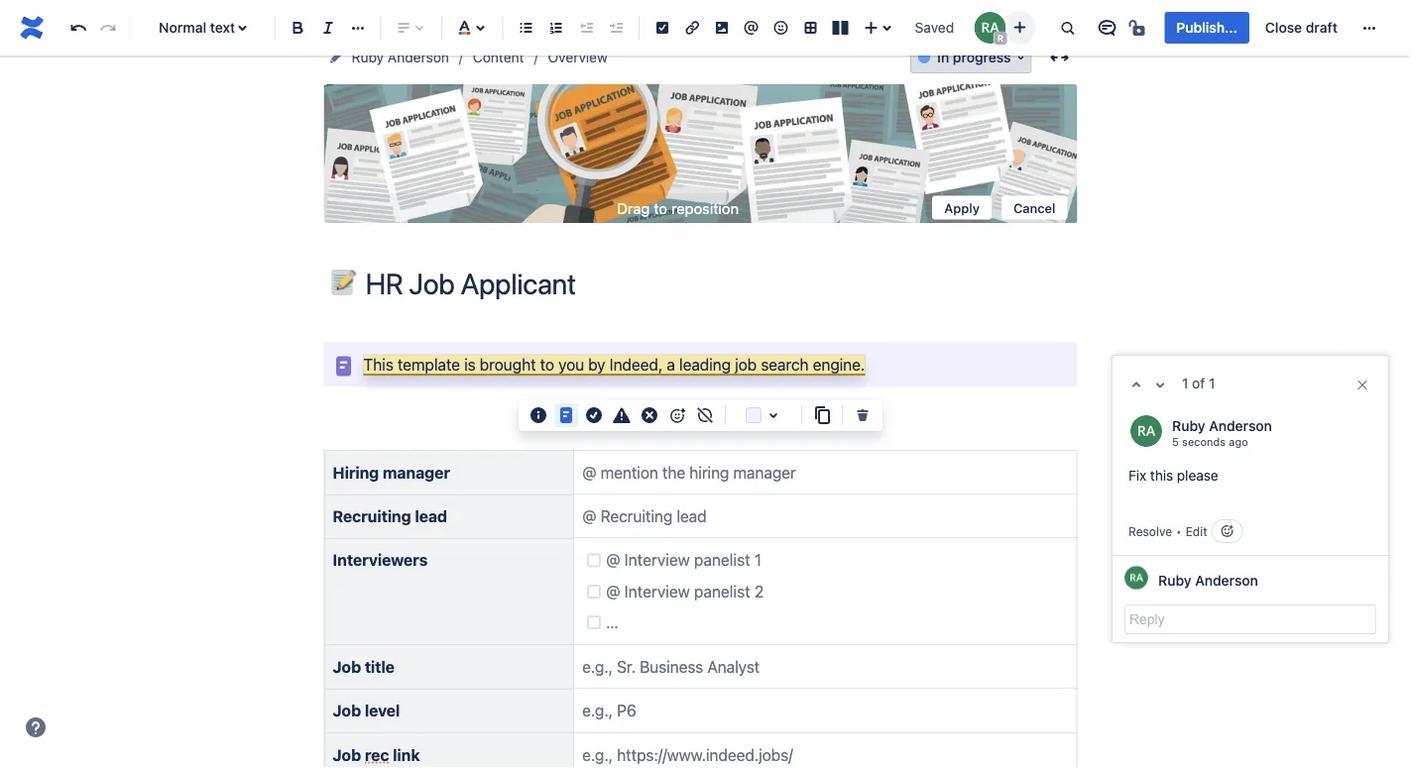 Task type: describe. For each thing, give the bounding box(es) containing it.
fix this please
[[1129, 468, 1219, 484]]

previous comment image
[[1125, 373, 1149, 397]]

remove image
[[851, 404, 875, 428]]

drag to reposition
[[617, 199, 739, 217]]

recruiting
[[333, 507, 411, 526]]

more image
[[1358, 16, 1382, 40]]

2 vertical spatial ruby
[[1159, 572, 1192, 589]]

rec
[[365, 746, 389, 765]]

text
[[210, 19, 235, 36]]

template
[[398, 355, 460, 374]]

to inside main content area, start typing to enter text. text field
[[540, 355, 555, 374]]

remove emoji image
[[693, 404, 717, 428]]

this template is brought to you by indeed, a leading job search engine.
[[364, 355, 865, 374]]

this
[[364, 355, 394, 374]]

seconds
[[1183, 436, 1226, 448]]

title
[[365, 658, 395, 677]]

ruby anderson image
[[1131, 416, 1163, 447]]

edit
[[1186, 525, 1208, 539]]

action item image
[[651, 16, 675, 40]]

close draft button
[[1254, 12, 1350, 44]]

resolve
[[1129, 525, 1173, 539]]

undo ⌘z image
[[66, 16, 90, 40]]

0 vertical spatial anderson
[[388, 49, 449, 65]]

editor add emoji image
[[666, 404, 689, 428]]

1 of 1
[[1183, 376, 1216, 392]]

mention image
[[740, 16, 764, 40]]

2 vertical spatial anderson
[[1196, 572, 1259, 589]]

more formatting image
[[346, 16, 370, 40]]

engine.
[[813, 355, 865, 374]]

publish... button
[[1165, 12, 1250, 44]]

close
[[1266, 19, 1303, 36]]

bold ⌘b image
[[286, 16, 310, 40]]

close icon image
[[1355, 377, 1371, 393]]

link image
[[680, 16, 704, 40]]

ruby anderson 5 seconds ago
[[1173, 418, 1273, 448]]

note image
[[555, 404, 578, 428]]

ago
[[1229, 436, 1249, 448]]

job
[[735, 355, 757, 374]]

1 horizontal spatial ruby anderson image
[[1125, 566, 1149, 590]]

search
[[761, 355, 809, 374]]

1 horizontal spatial to
[[654, 199, 668, 217]]

:pencil: image
[[331, 270, 357, 296]]

leading
[[679, 355, 731, 374]]

indeed,
[[610, 355, 663, 374]]

2 vertical spatial ruby anderson link
[[1159, 572, 1259, 589]]

confluence image
[[16, 12, 48, 44]]

lead
[[415, 507, 447, 526]]

cancel button
[[1002, 196, 1068, 220]]

job for job level
[[333, 702, 361, 721]]

job title
[[333, 658, 395, 677]]

copy image
[[811, 404, 834, 428]]

success image
[[582, 404, 606, 428]]

0 vertical spatial ruby anderson link
[[352, 46, 449, 69]]

this
[[1151, 468, 1174, 484]]

:pencil: image
[[331, 270, 357, 296]]

close draft
[[1266, 19, 1338, 36]]

saved
[[915, 19, 955, 36]]

next comment image
[[1149, 373, 1173, 397]]

warning image
[[610, 404, 634, 428]]

ruby inside ruby anderson 5 seconds ago
[[1173, 418, 1206, 434]]

confluence image
[[16, 12, 48, 44]]

job rec link
[[333, 746, 420, 765]]

error image
[[638, 404, 662, 428]]

of
[[1193, 376, 1206, 392]]

cancel
[[1014, 200, 1056, 215]]



Task type: vqa. For each thing, say whether or not it's contained in the screenshot.
'close icon'
yes



Task type: locate. For each thing, give the bounding box(es) containing it.
1 job from the top
[[333, 658, 361, 677]]

0 vertical spatial ruby
[[352, 49, 384, 65]]

hiring manager
[[333, 463, 450, 482]]

1 horizontal spatial 1
[[1209, 376, 1216, 392]]

anderson left content
[[388, 49, 449, 65]]

ruby anderson
[[352, 49, 449, 65], [1159, 572, 1259, 589]]

publish...
[[1177, 19, 1238, 36]]

table image
[[799, 16, 823, 40]]

ruby down more formatting image
[[352, 49, 384, 65]]

anderson inside ruby anderson 5 seconds ago
[[1210, 418, 1273, 434]]

brought
[[480, 355, 536, 374]]

ruby anderson down more formatting image
[[352, 49, 449, 65]]

ruby anderson image down resolve
[[1125, 566, 1149, 590]]

1 left the of
[[1183, 376, 1189, 392]]

recruiting lead
[[333, 507, 447, 526]]

1 vertical spatial ruby anderson
[[1159, 572, 1259, 589]]

1 1 from the left
[[1183, 376, 1189, 392]]

redo ⌘⇧z image
[[96, 16, 120, 40]]

2 vertical spatial job
[[333, 746, 361, 765]]

job for job rec link
[[333, 746, 361, 765]]

ruby inside ruby anderson 'link'
[[352, 49, 384, 65]]

italic ⌘i image
[[316, 16, 340, 40]]

job left "title" on the bottom left
[[333, 658, 361, 677]]

help image
[[24, 716, 48, 740]]

comment by ruby anderson comment
[[1113, 401, 1389, 556]]

draft
[[1306, 19, 1338, 36]]

you
[[559, 355, 584, 374]]

is
[[464, 355, 476, 374]]

apply
[[945, 200, 980, 215]]

job level
[[333, 702, 400, 721]]

0 horizontal spatial ruby anderson
[[352, 49, 449, 65]]

job
[[333, 658, 361, 677], [333, 702, 361, 721], [333, 746, 361, 765]]

ruby anderson image
[[975, 12, 1006, 44], [1125, 566, 1149, 590]]

1 vertical spatial ruby anderson image
[[1125, 566, 1149, 590]]

1 horizontal spatial ruby anderson
[[1159, 572, 1259, 589]]

job left rec
[[333, 746, 361, 765]]

job left 'level'
[[333, 702, 361, 721]]

normal text
[[159, 19, 235, 36]]

ruby anderson link down "edit" button
[[1159, 572, 1259, 589]]

to
[[654, 199, 668, 217], [540, 355, 555, 374]]

1 vertical spatial to
[[540, 355, 555, 374]]

ruby anderson link down more formatting image
[[352, 46, 449, 69]]

1 right the of
[[1209, 376, 1216, 392]]

find and replace image
[[1056, 16, 1080, 40]]

background color image
[[762, 404, 786, 428]]

1 vertical spatial ruby
[[1173, 418, 1206, 434]]

0 horizontal spatial ruby anderson image
[[975, 12, 1006, 44]]

1
[[1183, 376, 1189, 392], [1209, 376, 1216, 392]]

fix
[[1129, 468, 1147, 484]]

add reaction image
[[1220, 524, 1236, 540]]

numbered list ⌘⇧7 image
[[544, 16, 568, 40]]

ruby anderson link inside comment
[[1173, 418, 1273, 434]]

content link
[[473, 46, 524, 69]]

drag
[[617, 199, 650, 217]]

apply button
[[933, 196, 992, 220]]

no restrictions image
[[1127, 16, 1151, 40]]

ruby anderson link
[[352, 46, 449, 69], [1173, 418, 1273, 434], [1159, 572, 1259, 589]]

emoji image
[[769, 16, 793, 40]]

ruby anderson down "edit" button
[[1159, 572, 1259, 589]]

3 job from the top
[[333, 746, 361, 765]]

ruby anderson image left invite to edit image
[[975, 12, 1006, 44]]

0 horizontal spatial to
[[540, 355, 555, 374]]

make page full-width image
[[1048, 46, 1072, 69]]

anderson up reply field
[[1196, 572, 1259, 589]]

ruby down edit
[[1159, 572, 1192, 589]]

move this page image
[[328, 50, 344, 65]]

interviewers
[[333, 551, 428, 570]]

please
[[1177, 468, 1219, 484]]

comment icon image
[[1096, 16, 1119, 40]]

0 vertical spatial to
[[654, 199, 668, 217]]

reposition
[[672, 199, 739, 217]]

2 1 from the left
[[1209, 376, 1216, 392]]

1 vertical spatial job
[[333, 702, 361, 721]]

outdent ⇧tab image
[[574, 16, 598, 40]]

1 vertical spatial ruby anderson link
[[1173, 418, 1273, 434]]

info image
[[527, 404, 551, 428]]

0 vertical spatial ruby anderson
[[352, 49, 449, 65]]

to left you
[[540, 355, 555, 374]]

hiring
[[333, 463, 379, 482]]

0 vertical spatial ruby anderson image
[[975, 12, 1006, 44]]

2 job from the top
[[333, 702, 361, 721]]

indent tab image
[[604, 16, 628, 40]]

anderson
[[388, 49, 449, 65], [1210, 418, 1273, 434], [1196, 572, 1259, 589]]

Reply field
[[1125, 605, 1377, 635]]

manager
[[383, 463, 450, 482]]

Give this page a title text field
[[366, 268, 1078, 301]]

Main content area, start typing to enter text. text field
[[312, 342, 1090, 768]]

1 vertical spatial anderson
[[1210, 418, 1273, 434]]

normal text button
[[140, 6, 267, 50]]

ruby anderson link up ago
[[1173, 418, 1273, 434]]

layouts image
[[829, 16, 853, 40]]

job for job title
[[333, 658, 361, 677]]

a
[[667, 355, 675, 374]]

to right drag
[[654, 199, 668, 217]]

0 vertical spatial job
[[333, 658, 361, 677]]

5
[[1173, 436, 1179, 448]]

0 horizontal spatial 1
[[1183, 376, 1189, 392]]

by
[[588, 355, 606, 374]]

content
[[473, 49, 524, 65]]

level
[[365, 702, 400, 721]]

ruby
[[352, 49, 384, 65], [1173, 418, 1206, 434], [1159, 572, 1192, 589]]

overview
[[548, 49, 608, 65]]

panel note image
[[332, 354, 356, 378]]

link
[[393, 746, 420, 765]]

normal
[[159, 19, 206, 36]]

add image, video, or file image
[[710, 16, 734, 40]]

edit button
[[1186, 525, 1208, 539]]

resolve button
[[1129, 522, 1173, 541]]

ruby up 5
[[1173, 418, 1206, 434]]

bullet list ⌘⇧8 image
[[515, 16, 538, 40]]

overview link
[[548, 46, 608, 69]]

anderson up ago
[[1210, 418, 1273, 434]]

invite to edit image
[[1008, 15, 1032, 39]]



